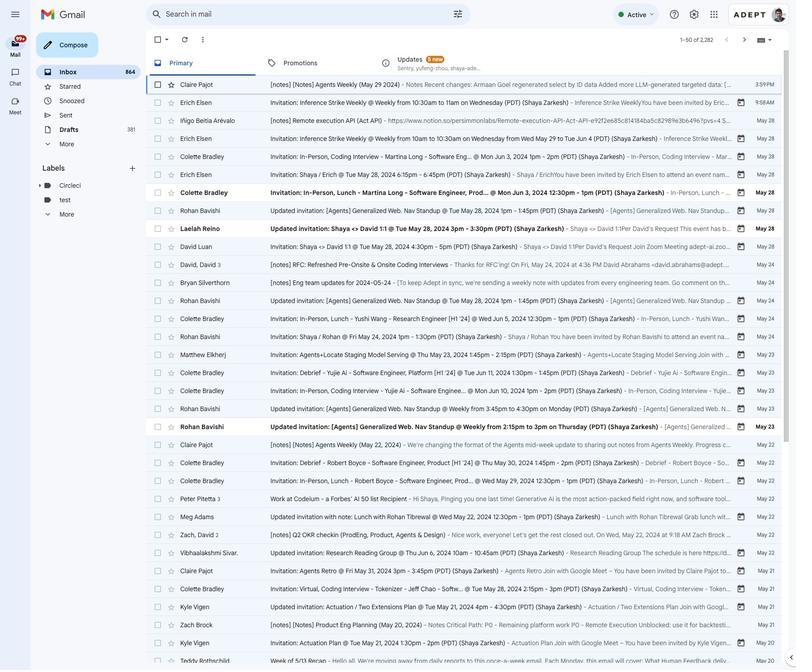 Task type: vqa. For each thing, say whether or not it's contained in the screenshot.
2nd row from the top
yes



Task type: locate. For each thing, give the bounding box(es) containing it.
7 row from the top
[[146, 184, 782, 202]]

33 row from the top
[[146, 653, 782, 671]]

6 row from the top
[[146, 166, 782, 184]]

3 row from the top
[[146, 112, 782, 130]]

calendar event image for 32th row from the bottom of the page
[[737, 98, 746, 107]]

5 calendar event image from the top
[[737, 206, 746, 216]]

updates, 5 new messages, tab
[[374, 50, 488, 76]]

Search in mail search field
[[146, 4, 471, 25]]

toolbar
[[707, 441, 779, 450]]

calendar event image for 20th row from the bottom of the page
[[737, 315, 746, 324]]

22 row from the top
[[146, 454, 782, 472]]

settings image
[[689, 9, 700, 20]]

promotions tab
[[260, 50, 374, 76]]

3 calendar event image from the top
[[737, 243, 746, 252]]

select input tool image
[[767, 36, 773, 43]]

4 row from the top
[[146, 130, 782, 148]]

advanced search options image
[[449, 5, 467, 23]]

4 calendar event image from the top
[[737, 297, 746, 306]]

19 row from the top
[[146, 400, 782, 418]]

8 calendar event image from the top
[[737, 423, 746, 432]]

3 calendar event image from the top
[[737, 152, 746, 161]]

12 row from the top
[[146, 274, 782, 292]]

tab list
[[146, 50, 782, 76]]

navigation
[[0, 29, 32, 671]]

10 calendar event image from the top
[[737, 477, 746, 486]]

5 calendar event image from the top
[[737, 333, 746, 342]]

1 calendar event image from the top
[[737, 98, 746, 107]]

9 calendar event image from the top
[[737, 513, 746, 522]]

2 row from the top
[[146, 94, 782, 112]]

calendar event image
[[737, 170, 746, 179], [737, 225, 746, 234], [737, 243, 746, 252], [737, 297, 746, 306], [737, 333, 746, 342], [737, 351, 746, 360], [737, 387, 746, 396], [737, 405, 746, 414], [737, 459, 746, 468], [737, 477, 746, 486], [737, 549, 746, 558]]

9 row from the top
[[146, 220, 782, 238]]

7 calendar event image from the top
[[737, 369, 746, 378]]

18 row from the top
[[146, 382, 782, 400]]

16 row from the top
[[146, 346, 782, 364]]

6 calendar event image from the top
[[737, 315, 746, 324]]

25 row from the top
[[146, 509, 782, 527]]

1 calendar event image from the top
[[737, 170, 746, 179]]

24 row from the top
[[146, 491, 782, 509]]

None checkbox
[[153, 35, 162, 44], [153, 80, 162, 89], [153, 134, 162, 143], [153, 261, 162, 270], [153, 297, 162, 306], [153, 315, 162, 324], [153, 369, 162, 378], [153, 405, 162, 414], [153, 423, 162, 432], [153, 441, 162, 450], [153, 477, 162, 486], [153, 495, 162, 504], [153, 513, 162, 522], [153, 531, 162, 540], [153, 585, 162, 594], [153, 603, 162, 612], [153, 621, 162, 630], [153, 639, 162, 648], [153, 657, 162, 666], [153, 35, 162, 44], [153, 80, 162, 89], [153, 134, 162, 143], [153, 261, 162, 270], [153, 297, 162, 306], [153, 315, 162, 324], [153, 369, 162, 378], [153, 405, 162, 414], [153, 423, 162, 432], [153, 441, 162, 450], [153, 477, 162, 486], [153, 495, 162, 504], [153, 513, 162, 522], [153, 531, 162, 540], [153, 585, 162, 594], [153, 603, 162, 612], [153, 621, 162, 630], [153, 639, 162, 648], [153, 657, 162, 666]]

refresh image
[[180, 35, 189, 44]]

heading
[[0, 51, 31, 59], [0, 80, 31, 87], [0, 109, 31, 116], [42, 164, 128, 173]]

calendar event image for 30th row from the bottom of the page
[[737, 134, 746, 143]]

main content
[[146, 50, 782, 671]]

21 row from the top
[[146, 436, 782, 454]]

row
[[146, 76, 782, 94], [146, 94, 782, 112], [146, 112, 782, 130], [146, 130, 782, 148], [146, 148, 782, 166], [146, 166, 782, 184], [146, 184, 782, 202], [146, 202, 782, 220], [146, 220, 782, 238], [146, 238, 782, 256], [146, 256, 782, 274], [146, 274, 782, 292], [146, 292, 782, 310], [146, 310, 782, 328], [146, 328, 782, 346], [146, 346, 782, 364], [146, 364, 782, 382], [146, 382, 782, 400], [146, 400, 782, 418], [146, 418, 782, 436], [146, 436, 782, 454], [146, 454, 782, 472], [146, 472, 782, 491], [146, 491, 782, 509], [146, 509, 782, 527], [146, 527, 782, 545], [146, 545, 782, 563], [146, 563, 782, 581], [146, 581, 782, 599], [146, 599, 782, 617], [146, 617, 782, 635], [146, 635, 782, 653], [146, 653, 782, 671]]

13 row from the top
[[146, 292, 782, 310]]

calendar event image
[[737, 98, 746, 107], [737, 134, 746, 143], [737, 152, 746, 161], [737, 188, 746, 197], [737, 206, 746, 216], [737, 315, 746, 324], [737, 369, 746, 378], [737, 423, 746, 432], [737, 513, 746, 522]]

2 calendar event image from the top
[[737, 134, 746, 143]]

calendar event image for 7th row from the top
[[737, 188, 746, 197]]

main menu image
[[10, 9, 21, 20]]

15 row from the top
[[146, 328, 782, 346]]

32 row from the top
[[146, 635, 782, 653]]

31 row from the top
[[146, 617, 782, 635]]

6 calendar event image from the top
[[737, 351, 746, 360]]

17 row from the top
[[146, 364, 782, 382]]

None checkbox
[[153, 98, 162, 107], [153, 116, 162, 125], [153, 152, 162, 161], [153, 170, 162, 179], [153, 188, 162, 197], [153, 206, 162, 216], [153, 225, 162, 234], [153, 243, 162, 252], [153, 279, 162, 288], [153, 333, 162, 342], [153, 351, 162, 360], [153, 387, 162, 396], [153, 459, 162, 468], [153, 549, 162, 558], [153, 567, 162, 576], [153, 98, 162, 107], [153, 116, 162, 125], [153, 152, 162, 161], [153, 170, 162, 179], [153, 188, 162, 197], [153, 206, 162, 216], [153, 225, 162, 234], [153, 243, 162, 252], [153, 279, 162, 288], [153, 333, 162, 342], [153, 351, 162, 360], [153, 387, 162, 396], [153, 459, 162, 468], [153, 549, 162, 558], [153, 567, 162, 576]]

8 calendar event image from the top
[[737, 405, 746, 414]]

9 calendar event image from the top
[[737, 459, 746, 468]]

gmail image
[[41, 5, 90, 23]]

calendar event image for 17th row from the top of the page
[[737, 369, 746, 378]]

28 row from the top
[[146, 563, 782, 581]]

4 calendar event image from the top
[[737, 188, 746, 197]]



Task type: describe. For each thing, give the bounding box(es) containing it.
10 row from the top
[[146, 238, 782, 256]]

more email options image
[[198, 35, 207, 44]]

calendar event image for 20th row
[[737, 423, 746, 432]]

search in mail image
[[149, 6, 165, 23]]

older image
[[740, 35, 749, 44]]

calendar event image for fifth row from the top of the page
[[737, 152, 746, 161]]

8 row from the top
[[146, 202, 782, 220]]

29 row from the top
[[146, 581, 782, 599]]

1 row from the top
[[146, 76, 782, 94]]

2 calendar event image from the top
[[737, 225, 746, 234]]

23 row from the top
[[146, 472, 782, 491]]

20 row from the top
[[146, 418, 782, 436]]

primary tab
[[146, 50, 259, 76]]

27 row from the top
[[146, 545, 782, 563]]

7 calendar event image from the top
[[737, 387, 746, 396]]

5 row from the top
[[146, 148, 782, 166]]

26 row from the top
[[146, 527, 782, 545]]

calendar event image for 25th row from the top of the page
[[737, 513, 746, 522]]

Search in mail text field
[[166, 10, 427, 19]]

11 calendar event image from the top
[[737, 549, 746, 558]]

14 row from the top
[[146, 310, 782, 328]]

30 row from the top
[[146, 599, 782, 617]]

support image
[[669, 9, 680, 20]]

calendar event image for 26th row from the bottom of the page
[[737, 206, 746, 216]]

11 row from the top
[[146, 256, 782, 274]]



